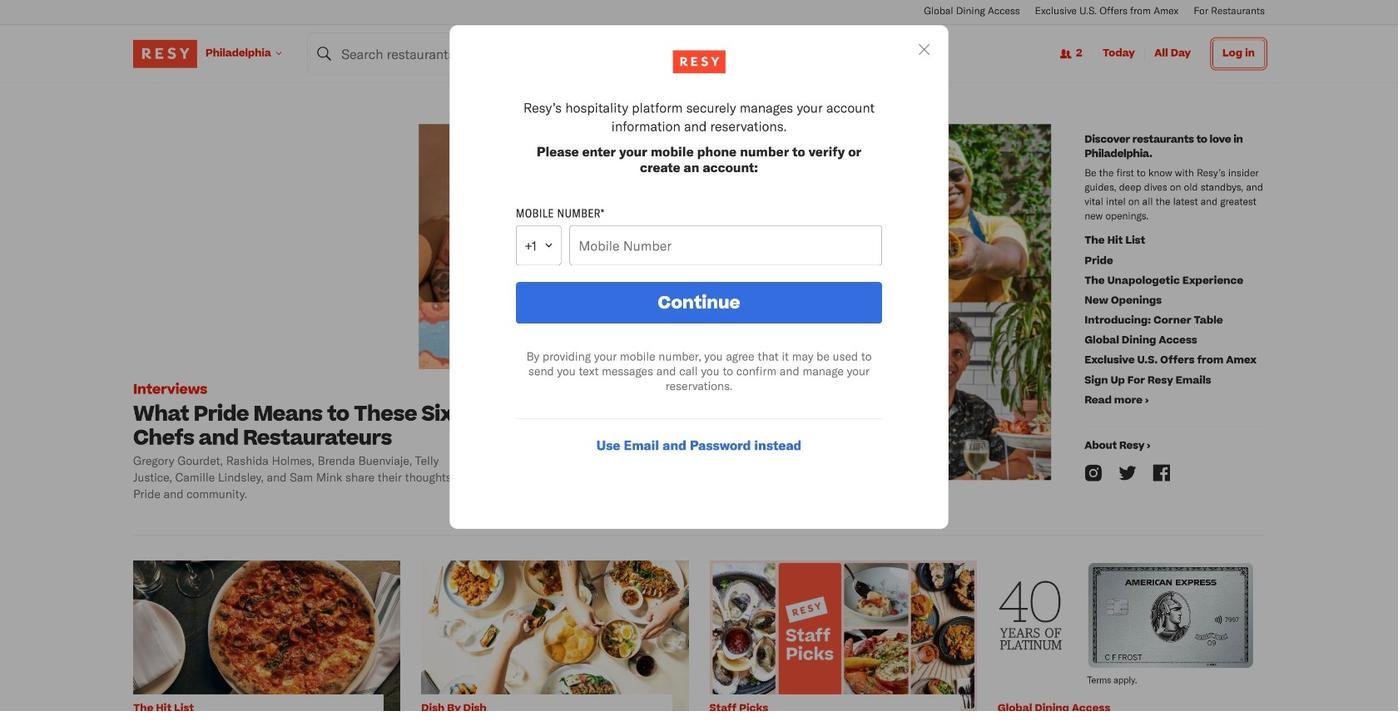 Task type: describe. For each thing, give the bounding box(es) containing it.
what pride means to these six chefs and restaurateurs - gregory gourdet, rashida holmes, brenda buenviaje, telly justice, camille lindsley, and sam mink share their thoughts on pride and community. element
[[133, 124, 1076, 511]]

about resy, statistics, and social media links element
[[1076, 124, 1265, 511]]



Task type: locate. For each thing, give the bounding box(es) containing it.
resy logo image
[[672, 50, 726, 74]]

resy blog content element
[[133, 83, 1265, 712]]

gregory gourdet, rashida holmes, brenda buenviaje, telly justice, camille lindsley, and sam mink share their thoughts on pride and community. element
[[133, 453, 470, 503]]

close image
[[917, 42, 932, 57]]

Mobile Number telephone field
[[570, 226, 882, 266]]



Task type: vqa. For each thing, say whether or not it's contained in the screenshot.
field
no



